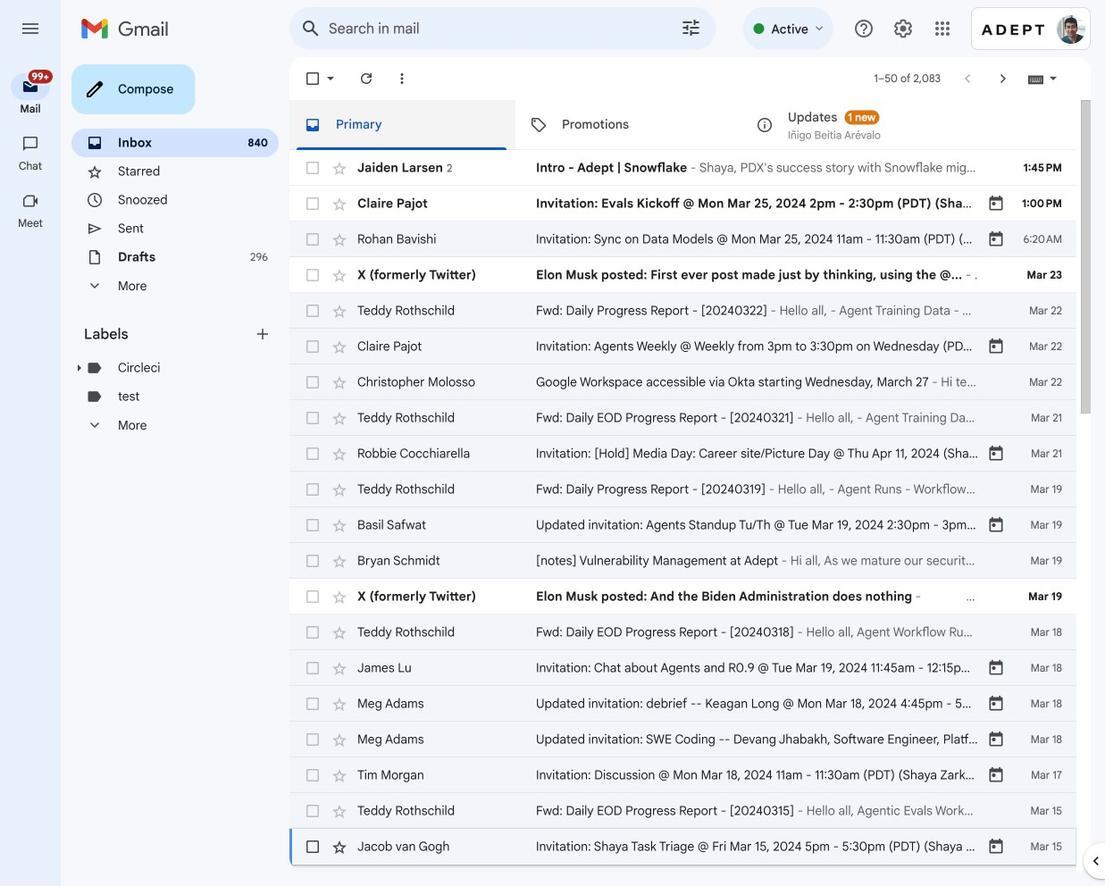 Task type: vqa. For each thing, say whether or not it's contained in the screenshot.
6th Row from the bottom of the page
yes



Task type: describe. For each thing, give the bounding box(es) containing it.
11 row from the top
[[290, 508, 1098, 543]]

settings image
[[893, 18, 914, 39]]

5 calendar event image from the top
[[988, 767, 1006, 785]]

17 row from the top
[[290, 722, 1106, 758]]

Search in mail text field
[[329, 20, 630, 38]]

gmail image
[[80, 11, 178, 46]]

promotions tab
[[516, 100, 741, 150]]

select input tool image
[[1048, 72, 1059, 85]]

4 calendar event image from the top
[[988, 731, 1006, 749]]

support image
[[854, 18, 875, 39]]

advanced search options image
[[673, 10, 709, 46]]

Search in mail search field
[[290, 7, 716, 50]]

search in mail image
[[295, 13, 327, 45]]

older image
[[995, 70, 1013, 88]]

2 calendar event image from the top
[[988, 517, 1006, 535]]

10 row from the top
[[290, 472, 1077, 508]]

primary tab
[[290, 100, 514, 150]]

4 row from the top
[[290, 257, 1077, 293]]

main menu image
[[20, 18, 41, 39]]

5 row from the top
[[290, 293, 1077, 329]]

3 row from the top
[[290, 222, 1077, 257]]

21 row from the top
[[290, 865, 1077, 887]]

9 row from the top
[[290, 436, 1077, 472]]



Task type: locate. For each thing, give the bounding box(es) containing it.
more email options image
[[393, 70, 411, 88]]

14 row from the top
[[290, 615, 1077, 651]]

6 row from the top
[[290, 329, 1077, 365]]

1 row from the top
[[290, 150, 1077, 186]]

heading
[[0, 102, 61, 116], [0, 159, 61, 173], [0, 216, 61, 231], [84, 325, 254, 343]]

12 row from the top
[[290, 543, 1077, 579]]

15 row from the top
[[290, 651, 1102, 686]]

18 row from the top
[[290, 758, 1077, 794]]

20 row from the top
[[290, 829, 1077, 865]]

3 calendar event image from the top
[[988, 445, 1006, 463]]

7 row from the top
[[290, 365, 1077, 400]]

calendar event image
[[988, 195, 1006, 213], [988, 338, 1006, 356], [988, 445, 1006, 463], [988, 660, 1006, 678]]

navigation
[[0, 57, 63, 887]]

13 row from the top
[[290, 579, 1077, 615]]

4 calendar event image from the top
[[988, 660, 1006, 678]]

None checkbox
[[304, 266, 322, 284], [304, 302, 322, 320], [304, 374, 322, 391], [304, 409, 322, 427], [304, 481, 322, 499], [304, 517, 322, 535], [304, 660, 322, 678], [304, 695, 322, 713], [304, 731, 322, 749], [304, 803, 322, 821], [304, 838, 322, 856], [304, 266, 322, 284], [304, 302, 322, 320], [304, 374, 322, 391], [304, 409, 322, 427], [304, 481, 322, 499], [304, 517, 322, 535], [304, 660, 322, 678], [304, 695, 322, 713], [304, 731, 322, 749], [304, 803, 322, 821], [304, 838, 322, 856]]

1 calendar event image from the top
[[988, 231, 1006, 248]]

2 row from the top
[[290, 186, 1077, 222]]

calendar event image
[[988, 231, 1006, 248], [988, 517, 1006, 535], [988, 695, 1006, 713], [988, 731, 1006, 749], [988, 767, 1006, 785]]

refresh image
[[358, 70, 375, 88]]

8 row from the top
[[290, 400, 1077, 436]]

updates, one new message, tab
[[742, 100, 967, 150]]

2 calendar event image from the top
[[988, 338, 1006, 356]]

1 calendar event image from the top
[[988, 195, 1006, 213]]

row
[[290, 150, 1077, 186], [290, 186, 1077, 222], [290, 222, 1077, 257], [290, 257, 1077, 293], [290, 293, 1077, 329], [290, 329, 1077, 365], [290, 365, 1077, 400], [290, 400, 1077, 436], [290, 436, 1077, 472], [290, 472, 1077, 508], [290, 508, 1098, 543], [290, 543, 1077, 579], [290, 579, 1077, 615], [290, 615, 1077, 651], [290, 651, 1102, 686], [290, 686, 1106, 722], [290, 722, 1106, 758], [290, 758, 1077, 794], [290, 794, 1077, 829], [290, 829, 1077, 865], [290, 865, 1077, 887]]

None checkbox
[[304, 70, 322, 88], [304, 159, 322, 177], [304, 195, 322, 213], [304, 231, 322, 248], [304, 338, 322, 356], [304, 445, 322, 463], [304, 552, 322, 570], [304, 588, 322, 606], [304, 624, 322, 642], [304, 767, 322, 785], [304, 70, 322, 88], [304, 159, 322, 177], [304, 195, 322, 213], [304, 231, 322, 248], [304, 338, 322, 356], [304, 445, 322, 463], [304, 552, 322, 570], [304, 588, 322, 606], [304, 624, 322, 642], [304, 767, 322, 785]]

main content
[[290, 100, 1106, 887]]

19 row from the top
[[290, 794, 1077, 829]]

3 calendar event image from the top
[[988, 695, 1006, 713]]

tab list
[[290, 100, 1077, 150]]

16 row from the top
[[290, 686, 1106, 722]]



